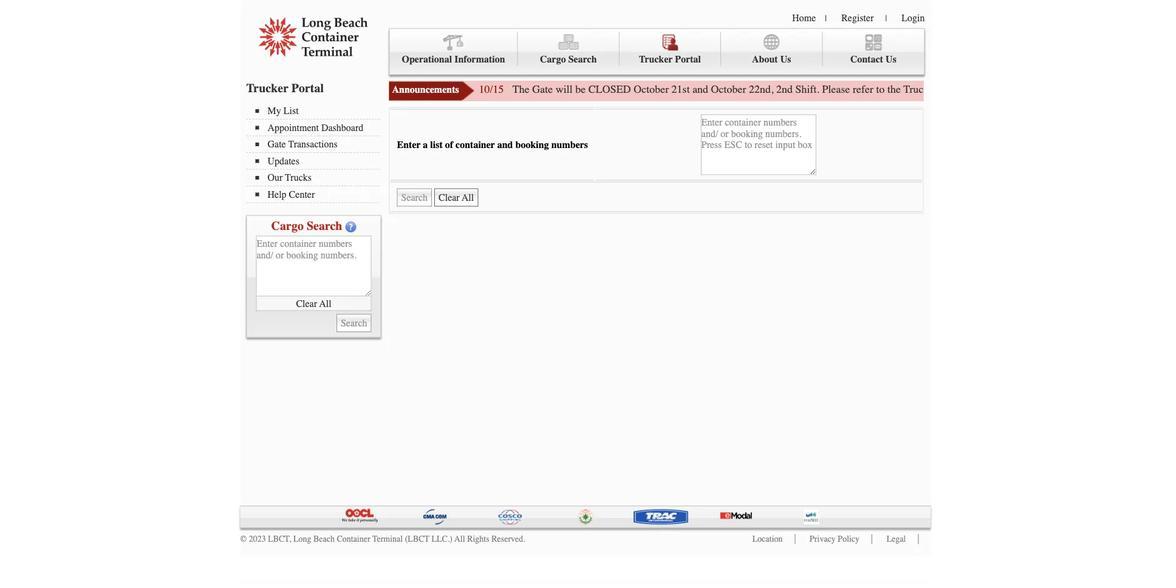 Task type: describe. For each thing, give the bounding box(es) containing it.
0 vertical spatial and
[[693, 83, 708, 96]]

beach
[[313, 535, 335, 545]]

0 vertical spatial cargo search
[[540, 54, 597, 65]]

us for contact us
[[886, 54, 897, 65]]

lbct,
[[268, 535, 291, 545]]

privacy
[[810, 535, 836, 545]]

reserved.
[[492, 535, 525, 545]]

details
[[1098, 83, 1126, 96]]

help center link
[[255, 189, 380, 200]]

shift.
[[795, 83, 819, 96]]

1 vertical spatial cargo search
[[271, 219, 342, 233]]

trucks
[[285, 172, 312, 183]]

operational information link
[[390, 32, 518, 66]]

operational
[[402, 54, 452, 65]]

about
[[752, 54, 778, 65]]

closed
[[588, 83, 631, 96]]

1 vertical spatial trucker
[[246, 81, 288, 95]]

2 for from the left
[[1129, 83, 1142, 96]]

register
[[841, 12, 874, 23]]

clear
[[296, 298, 317, 309]]

(lbct
[[405, 535, 429, 545]]

a
[[423, 139, 428, 150]]

1 horizontal spatial gate
[[532, 83, 553, 96]]

enter
[[397, 139, 421, 150]]

of
[[445, 139, 453, 150]]

2 october from the left
[[711, 83, 746, 96]]

us for about us
[[780, 54, 791, 65]]

center
[[289, 189, 315, 200]]

1 the from the left
[[887, 83, 901, 96]]

about us link
[[721, 32, 823, 66]]

be
[[575, 83, 586, 96]]

home link
[[792, 12, 816, 23]]

0 horizontal spatial trucker portal
[[246, 81, 324, 95]]

hours
[[955, 83, 982, 96]]

1 vertical spatial all
[[454, 535, 465, 545]]

llc.)
[[432, 535, 453, 545]]

long
[[293, 535, 311, 545]]

© 2023 lbct, long beach container terminal (lbct llc.) all rights reserved.
[[240, 535, 525, 545]]

2 the from the left
[[1145, 83, 1158, 96]]

legal link
[[887, 535, 906, 545]]

refer
[[853, 83, 874, 96]]

0 horizontal spatial search
[[307, 219, 342, 233]]

legal
[[887, 535, 906, 545]]

2 horizontal spatial gate
[[932, 83, 952, 96]]

location link
[[753, 535, 783, 545]]

cargo search link
[[518, 32, 620, 66]]

contact us link
[[823, 32, 924, 66]]

all inside clear all button
[[319, 298, 331, 309]]

2nd
[[776, 83, 793, 96]]

1 for from the left
[[1029, 83, 1042, 96]]

my
[[268, 105, 281, 117]]

terminal
[[372, 535, 403, 545]]

list
[[430, 139, 443, 150]]

policy
[[838, 535, 860, 545]]

information
[[454, 54, 505, 65]]

further
[[1044, 83, 1074, 96]]

contact us
[[850, 54, 897, 65]]

©
[[240, 535, 247, 545]]

we
[[1161, 83, 1171, 96]]

appointment
[[268, 122, 319, 133]]

22nd,
[[749, 83, 774, 96]]

1 horizontal spatial search
[[568, 54, 597, 65]]

0 horizontal spatial cargo
[[271, 219, 304, 233]]

2 | from the left
[[885, 13, 887, 23]]

0 vertical spatial trucker
[[639, 54, 673, 65]]

to
[[876, 83, 885, 96]]



Task type: locate. For each thing, give the bounding box(es) containing it.
0 horizontal spatial menu bar
[[246, 104, 386, 203]]

1 | from the left
[[825, 13, 827, 23]]

0 horizontal spatial gate
[[268, 139, 286, 150]]

october left 21st
[[634, 83, 669, 96]]

updates link
[[255, 156, 380, 167]]

1 vertical spatial and
[[497, 139, 513, 150]]

the
[[887, 83, 901, 96], [1145, 83, 1158, 96]]

1 vertical spatial portal
[[291, 81, 324, 95]]

1 horizontal spatial for
[[1129, 83, 1142, 96]]

enter a list of container and booking numbers
[[397, 139, 588, 150]]

gate inside my list appointment dashboard gate transactions updates our trucks help center
[[268, 139, 286, 150]]

1 vertical spatial trucker portal
[[246, 81, 324, 95]]

Enter container numbers and/ or booking numbers. Press ESC to reset input box text field
[[701, 115, 816, 175]]

all
[[319, 298, 331, 309], [454, 535, 465, 545]]

0 vertical spatial all
[[319, 298, 331, 309]]

menu bar
[[389, 28, 925, 75], [246, 104, 386, 203]]

1 horizontal spatial and
[[693, 83, 708, 96]]

0 vertical spatial portal
[[675, 54, 701, 65]]

1 vertical spatial menu bar
[[246, 104, 386, 203]]

trucker portal link
[[620, 32, 721, 66]]

clear all button
[[256, 297, 371, 311]]

home
[[792, 12, 816, 23]]

1 vertical spatial cargo
[[271, 219, 304, 233]]

booking
[[515, 139, 549, 150]]

our
[[268, 172, 283, 183]]

0 horizontal spatial us
[[780, 54, 791, 65]]

gate transactions link
[[255, 139, 380, 150]]

container
[[337, 535, 370, 545]]

announcements
[[392, 84, 459, 95]]

0 horizontal spatial and
[[497, 139, 513, 150]]

0 vertical spatial trucker portal
[[639, 54, 701, 65]]

search up be
[[568, 54, 597, 65]]

21st
[[672, 83, 690, 96]]

operational information
[[402, 54, 505, 65]]

list
[[284, 105, 299, 117]]

search down help center link
[[307, 219, 342, 233]]

privacy policy
[[810, 535, 860, 545]]

gate
[[532, 83, 553, 96], [932, 83, 952, 96], [268, 139, 286, 150]]

menu bar containing operational information
[[389, 28, 925, 75]]

contact
[[850, 54, 883, 65]]

1 horizontal spatial trucker portal
[[639, 54, 701, 65]]

help
[[268, 189, 286, 200]]

and left booking
[[497, 139, 513, 150]]

login link
[[902, 12, 925, 23]]

1 horizontal spatial cargo search
[[540, 54, 597, 65]]

1 vertical spatial search
[[307, 219, 342, 233]]

gate up updates
[[268, 139, 286, 150]]

truck
[[903, 83, 929, 96]]

0 horizontal spatial trucker
[[246, 81, 288, 95]]

transactions
[[288, 139, 338, 150]]

Enter container numbers and/ or booking numbers.  text field
[[256, 236, 371, 297]]

please
[[822, 83, 850, 96]]

1 horizontal spatial cargo
[[540, 54, 566, 65]]

| right home link at the top right of the page
[[825, 13, 827, 23]]

about us
[[752, 54, 791, 65]]

gate
[[1077, 83, 1095, 96]]

privacy policy link
[[810, 535, 860, 545]]

cargo down help
[[271, 219, 304, 233]]

1 horizontal spatial |
[[885, 13, 887, 23]]

october
[[634, 83, 669, 96], [711, 83, 746, 96]]

us right contact
[[886, 54, 897, 65]]

for right "page"
[[1029, 83, 1042, 96]]

1 horizontal spatial portal
[[675, 54, 701, 65]]

rights
[[467, 535, 489, 545]]

the
[[513, 83, 529, 96]]

location
[[753, 535, 783, 545]]

all right llc.)
[[454, 535, 465, 545]]

portal up my list link
[[291, 81, 324, 95]]

1 horizontal spatial all
[[454, 535, 465, 545]]

will
[[556, 83, 573, 96]]

page
[[1006, 83, 1026, 96]]

trucker up my
[[246, 81, 288, 95]]

container
[[456, 139, 495, 150]]

us
[[780, 54, 791, 65], [886, 54, 897, 65]]

0 horizontal spatial portal
[[291, 81, 324, 95]]

None submit
[[397, 189, 432, 207], [337, 314, 371, 333], [397, 189, 432, 207], [337, 314, 371, 333]]

1 horizontal spatial us
[[886, 54, 897, 65]]

my list link
[[255, 105, 380, 117]]

cargo up will
[[540, 54, 566, 65]]

trucker
[[639, 54, 673, 65], [246, 81, 288, 95]]

dashboard
[[321, 122, 363, 133]]

appointment dashboard link
[[255, 122, 380, 133]]

clear all
[[296, 298, 331, 309]]

the left we
[[1145, 83, 1158, 96]]

cargo search
[[540, 54, 597, 65], [271, 219, 342, 233]]

0 vertical spatial search
[[568, 54, 597, 65]]

0 horizontal spatial cargo search
[[271, 219, 342, 233]]

1 horizontal spatial october
[[711, 83, 746, 96]]

| left login link
[[885, 13, 887, 23]]

1 horizontal spatial menu bar
[[389, 28, 925, 75]]

trucker portal up 21st
[[639, 54, 701, 65]]

the right to
[[887, 83, 901, 96]]

1 horizontal spatial trucker
[[639, 54, 673, 65]]

updates
[[268, 156, 299, 167]]

trucker portal
[[639, 54, 701, 65], [246, 81, 324, 95]]

None button
[[434, 189, 478, 207]]

portal up 21st
[[675, 54, 701, 65]]

my list appointment dashboard gate transactions updates our trucks help center
[[268, 105, 363, 200]]

october left 22nd,
[[711, 83, 746, 96]]

1 horizontal spatial the
[[1145, 83, 1158, 96]]

0 horizontal spatial the
[[887, 83, 901, 96]]

search
[[568, 54, 597, 65], [307, 219, 342, 233]]

0 vertical spatial cargo
[[540, 54, 566, 65]]

numbers
[[551, 139, 588, 150]]

and
[[693, 83, 708, 96], [497, 139, 513, 150]]

our trucks link
[[255, 172, 380, 183]]

gate right the
[[532, 83, 553, 96]]

2023
[[249, 535, 266, 545]]

cargo search down the center
[[271, 219, 342, 233]]

web
[[985, 83, 1003, 96]]

1 october from the left
[[634, 83, 669, 96]]

|
[[825, 13, 827, 23], [885, 13, 887, 23]]

for right details in the right top of the page
[[1129, 83, 1142, 96]]

login
[[902, 12, 925, 23]]

10/15
[[479, 83, 504, 96]]

0 horizontal spatial all
[[319, 298, 331, 309]]

1 us from the left
[[780, 54, 791, 65]]

gate right truck
[[932, 83, 952, 96]]

0 horizontal spatial october
[[634, 83, 669, 96]]

and right 21st
[[693, 83, 708, 96]]

register link
[[841, 12, 874, 23]]

2 us from the left
[[886, 54, 897, 65]]

us right the about
[[780, 54, 791, 65]]

all right "clear"
[[319, 298, 331, 309]]

0 vertical spatial menu bar
[[389, 28, 925, 75]]

trucker up 21st
[[639, 54, 673, 65]]

0 horizontal spatial for
[[1029, 83, 1042, 96]]

menu bar containing my list
[[246, 104, 386, 203]]

portal
[[675, 54, 701, 65], [291, 81, 324, 95]]

trucker portal up list
[[246, 81, 324, 95]]

10/15 the gate will be closed october 21st and october 22nd, 2nd shift. please refer to the truck gate hours web page for further gate details for the we
[[479, 83, 1171, 96]]

0 horizontal spatial |
[[825, 13, 827, 23]]

cargo search up will
[[540, 54, 597, 65]]



Task type: vqa. For each thing, say whether or not it's contained in the screenshot.
the 10/15 The Gate will be CLOSED October 21st and October 22nd, 2nd Shift. Please refer to the Truck Gate Hours web page for further gate details for the we on the top of the page
yes



